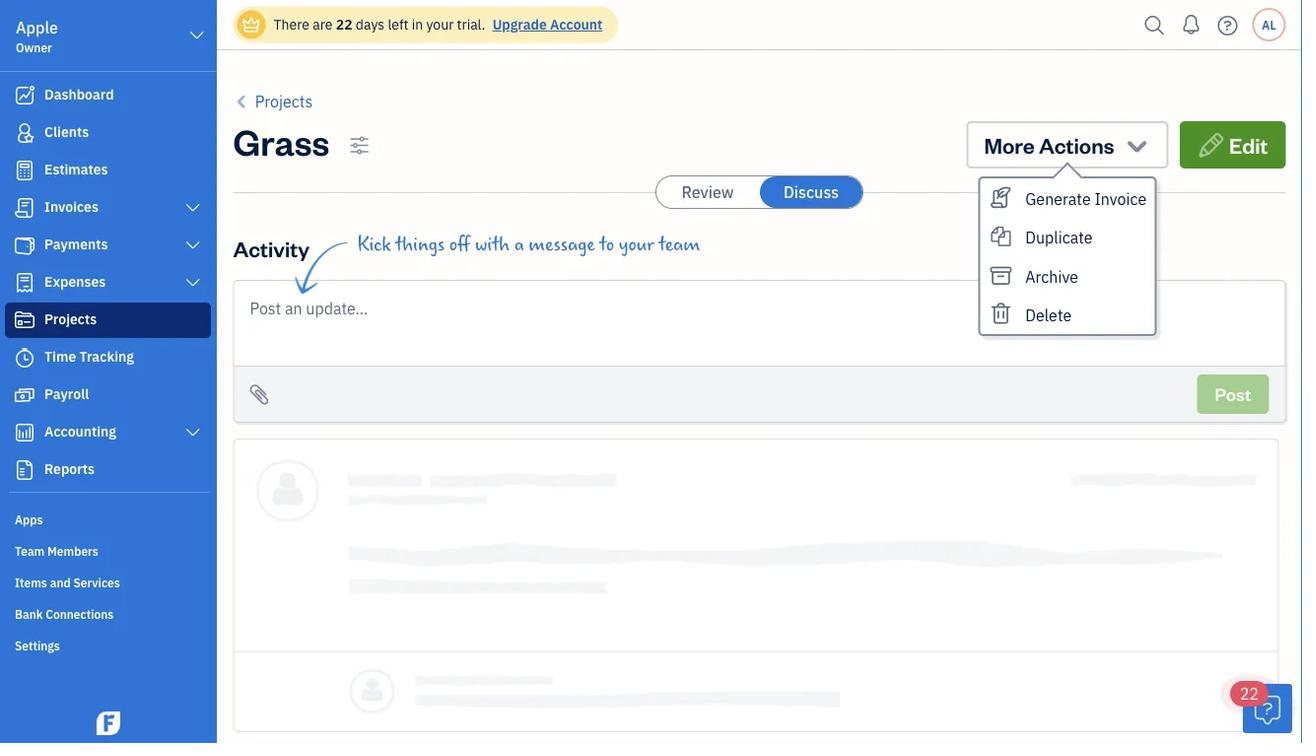 Task type: locate. For each thing, give the bounding box(es) containing it.
items and services
[[15, 575, 120, 591]]

clients link
[[5, 115, 211, 151]]

are
[[313, 15, 333, 34]]

team
[[15, 543, 45, 559]]

time tracking link
[[5, 340, 211, 376]]

1 chevron large down image from the top
[[184, 200, 202, 216]]

members
[[47, 543, 98, 559]]

grass
[[233, 117, 330, 164]]

review
[[682, 182, 734, 203]]

0 vertical spatial your
[[426, 15, 454, 34]]

chevron large down image
[[184, 200, 202, 216], [184, 238, 202, 253], [184, 425, 202, 441]]

1 horizontal spatial 22
[[1240, 684, 1259, 705]]

chevron large down image up projects link in the left of the page
[[184, 275, 202, 291]]

bank connections
[[15, 606, 114, 622]]

projects
[[255, 91, 313, 112], [44, 310, 97, 328]]

pencil image
[[1198, 131, 1225, 159]]

chevron large down image inside invoices link
[[184, 200, 202, 216]]

payment image
[[13, 236, 36, 255]]

1 vertical spatial 22
[[1240, 684, 1259, 705]]

22 inside dropdown button
[[1240, 684, 1259, 705]]

2 vertical spatial chevron large down image
[[184, 425, 202, 441]]

apple owner
[[16, 17, 58, 55]]

projects inside main element
[[44, 310, 97, 328]]

invoices link
[[5, 190, 211, 226]]

1 horizontal spatial projects
[[255, 91, 313, 112]]

duplicate button
[[981, 217, 1155, 256]]

dashboard link
[[5, 78, 211, 113]]

kick things off with a message to your team
[[357, 234, 700, 255]]

estimates
[[44, 160, 108, 178]]

there are 22 days left in your trial. upgrade account
[[274, 15, 603, 34]]

clients
[[44, 123, 89, 141]]

chevron large down image
[[188, 24, 206, 47], [184, 275, 202, 291]]

22
[[336, 15, 353, 34], [1240, 684, 1259, 705]]

search image
[[1139, 10, 1171, 40]]

notifications image
[[1176, 5, 1207, 44]]

0 vertical spatial chevron large down image
[[184, 200, 202, 216]]

days
[[356, 15, 385, 34]]

Message text field
[[234, 281, 1285, 344]]

money image
[[13, 386, 36, 405]]

team
[[659, 234, 700, 255]]

team members link
[[5, 535, 211, 565]]

2 chevron large down image from the top
[[184, 238, 202, 253]]

chevron large down image left crown image
[[188, 24, 206, 47]]

chevron large down image down estimates "link"
[[184, 200, 202, 216]]

paperclip image
[[250, 383, 269, 407]]

chevron large down image up reports link
[[184, 425, 202, 441]]

chevron large down image left activity
[[184, 238, 202, 253]]

time tracking
[[44, 348, 134, 366]]

3 chevron large down image from the top
[[184, 425, 202, 441]]

expenses link
[[5, 265, 211, 301]]

your right in
[[426, 15, 454, 34]]

there
[[274, 15, 310, 34]]

report image
[[13, 461, 36, 480]]

invoices
[[44, 198, 99, 216]]

edit
[[1230, 131, 1269, 159]]

message
[[529, 234, 595, 255]]

dashboard
[[44, 85, 114, 104]]

bank connections link
[[5, 599, 211, 628]]

connections
[[46, 606, 114, 622]]

0 vertical spatial projects
[[255, 91, 313, 112]]

chevron large down image inside payments link
[[184, 238, 202, 253]]

chevron large down image inside accounting link
[[184, 425, 202, 441]]

settings
[[15, 638, 60, 654]]

your right to
[[619, 234, 654, 255]]

1 vertical spatial projects
[[44, 310, 97, 328]]

with
[[475, 234, 510, 255]]

go to help image
[[1212, 10, 1244, 40]]

22 button
[[1231, 681, 1293, 734]]

reports
[[44, 460, 95, 478]]

projects up grass
[[255, 91, 313, 112]]

estimate image
[[13, 161, 36, 180]]

1 horizontal spatial your
[[619, 234, 654, 255]]

more
[[985, 131, 1035, 159]]

projects down expenses
[[44, 310, 97, 328]]

chevronleft image
[[233, 90, 251, 113]]

payments link
[[5, 228, 211, 263]]

1 vertical spatial chevron large down image
[[184, 275, 202, 291]]

duplicate
[[1026, 227, 1093, 248]]

apple
[[16, 17, 58, 38]]

settings link
[[5, 630, 211, 660]]

1 vertical spatial chevron large down image
[[184, 238, 202, 253]]

generate invoice button
[[981, 178, 1155, 217]]

generate invoice
[[1026, 188, 1147, 209]]

0 horizontal spatial projects
[[44, 310, 97, 328]]

upgrade account link
[[489, 15, 603, 34]]

projects link
[[5, 303, 211, 338]]

in
[[412, 15, 423, 34]]

left
[[388, 15, 409, 34]]

team members
[[15, 543, 98, 559]]

apps link
[[5, 504, 211, 533]]

client image
[[13, 123, 36, 143]]

bank
[[15, 606, 43, 622]]

services
[[73, 575, 120, 591]]

1 vertical spatial your
[[619, 234, 654, 255]]

archive button
[[981, 256, 1155, 295]]

and
[[50, 575, 71, 591]]

0 horizontal spatial your
[[426, 15, 454, 34]]

freshbooks image
[[93, 712, 124, 736]]

invoice image
[[13, 198, 36, 218]]

your
[[426, 15, 454, 34], [619, 234, 654, 255]]

chevrondown image
[[1124, 131, 1151, 159]]

expense image
[[13, 273, 36, 293]]

0 vertical spatial 22
[[336, 15, 353, 34]]

off
[[449, 234, 471, 255]]



Task type: describe. For each thing, give the bounding box(es) containing it.
0 vertical spatial chevron large down image
[[188, 24, 206, 47]]

discuss link
[[760, 177, 863, 208]]

al
[[1263, 17, 1277, 33]]

accounting
[[44, 423, 116, 441]]

resource center badge image
[[1243, 684, 1293, 734]]

archive
[[1026, 266, 1079, 287]]

items and services link
[[5, 567, 211, 597]]

payroll
[[44, 385, 89, 403]]

delete button
[[981, 295, 1155, 334]]

things
[[396, 234, 445, 255]]

time
[[44, 348, 76, 366]]

al button
[[1253, 8, 1286, 41]]

activity
[[233, 234, 310, 262]]

chevron large down image for payments
[[184, 238, 202, 253]]

account
[[550, 15, 603, 34]]

delete
[[1026, 305, 1072, 326]]

projects button
[[233, 90, 313, 113]]

main element
[[0, 0, 266, 744]]

timer image
[[13, 348, 36, 368]]

expenses
[[44, 273, 106, 291]]

reports link
[[5, 453, 211, 488]]

apps
[[15, 512, 43, 528]]

generate
[[1026, 188, 1091, 209]]

owner
[[16, 39, 52, 55]]

projects inside button
[[255, 91, 313, 112]]

tracking
[[79, 348, 134, 366]]

actions
[[1039, 131, 1115, 159]]

accounting link
[[5, 415, 211, 451]]

items
[[15, 575, 47, 591]]

chart image
[[13, 423, 36, 443]]

to
[[600, 234, 615, 255]]

edit link
[[1180, 121, 1286, 169]]

kick
[[357, 234, 391, 255]]

upgrade
[[493, 15, 547, 34]]

chevron large down image for invoices
[[184, 200, 202, 216]]

more actions
[[985, 131, 1115, 159]]

payments
[[44, 235, 108, 253]]

dashboard image
[[13, 86, 36, 106]]

payroll link
[[5, 378, 211, 413]]

discuss
[[784, 182, 839, 203]]

crown image
[[241, 14, 262, 35]]

more actions button
[[967, 121, 1169, 169]]

trial.
[[457, 15, 486, 34]]

estimates link
[[5, 153, 211, 188]]

chevron large down image for accounting
[[184, 425, 202, 441]]

0 horizontal spatial 22
[[336, 15, 353, 34]]

review link
[[657, 177, 759, 208]]

a
[[514, 234, 524, 255]]

project image
[[13, 311, 36, 330]]

invoice
[[1095, 188, 1147, 209]]

settings for this project image
[[349, 133, 370, 157]]



Task type: vqa. For each thing, say whether or not it's contained in the screenshot.
equipment clean (2%) # 1 cost of tools (2%) # 2
no



